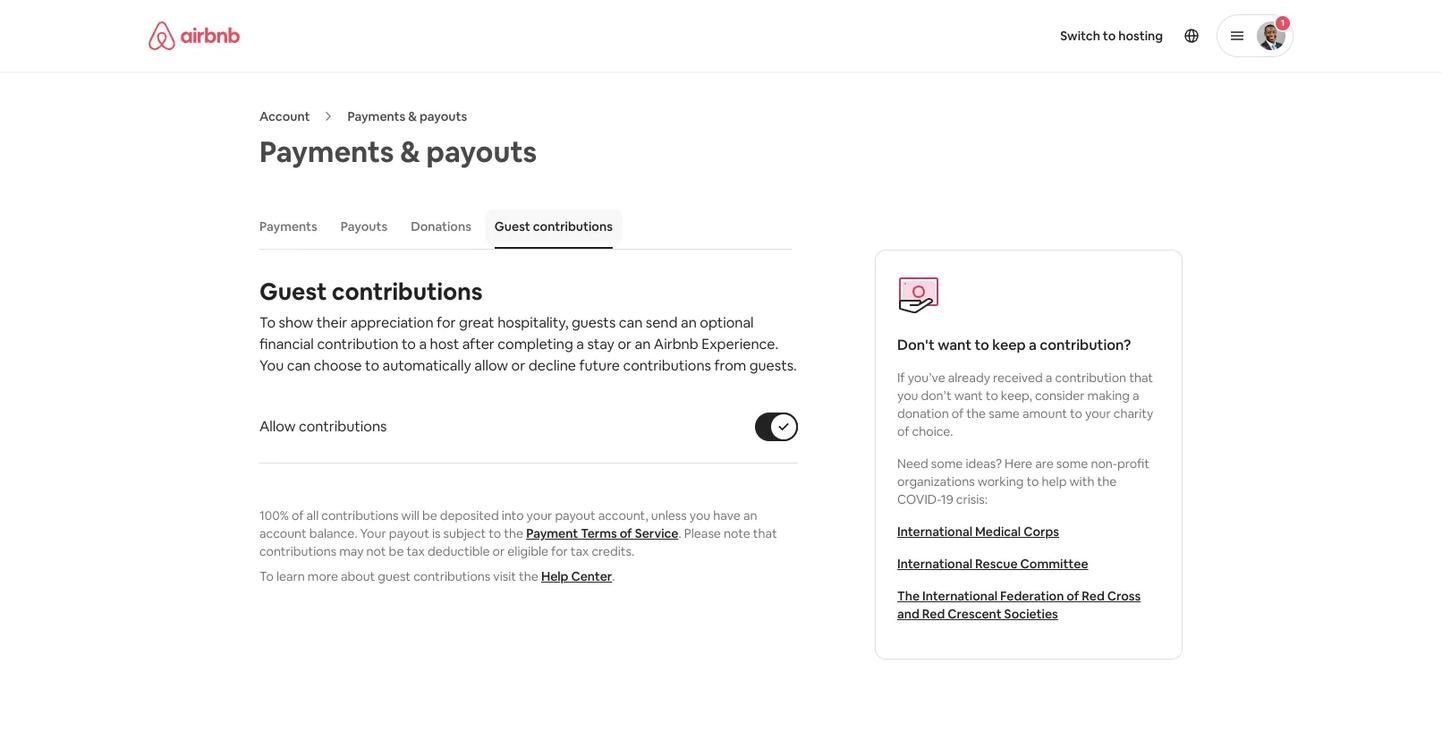 Task type: describe. For each thing, give the bounding box(es) containing it.
account link
[[260, 108, 310, 124]]

2 to from the top
[[260, 568, 274, 585]]

stay
[[588, 335, 615, 354]]

1 some from the left
[[932, 456, 963, 472]]

the inside if you've already received a contribution that you don't want to keep, consider making a donation of the same amount to your charity of choice.
[[967, 406, 986, 422]]

center
[[571, 568, 612, 585]]

that inside if you've already received a contribution that you don't want to keep, consider making a donation of the same amount to your charity of choice.
[[1130, 370, 1154, 386]]

contributions inside button
[[533, 218, 613, 235]]

switch
[[1061, 28, 1101, 44]]

guests
[[572, 313, 616, 332]]

guests.
[[750, 356, 797, 375]]

to inside need some ideas? here are some non-profit organizations working to help with the covid-19 crisis:
[[1027, 474, 1040, 490]]

to right choose
[[365, 356, 380, 375]]

will
[[401, 508, 420, 524]]

profile element
[[743, 0, 1294, 72]]

making
[[1088, 388, 1130, 404]]

payment terms of service
[[526, 525, 679, 542]]

payments inside button
[[260, 218, 318, 235]]

contribution inside 'guest contributions to show their appreciation for great hospitality,  guests can send an optional financial contribution to a host after completing a stay or an airbnb experience. you can choose to automatically allow or decline future contributions from guests.'
[[317, 335, 399, 354]]

2 horizontal spatial or
[[618, 335, 632, 354]]

the
[[898, 588, 920, 604]]

is
[[432, 525, 441, 542]]

into
[[502, 508, 524, 524]]

1 vertical spatial payout
[[389, 525, 430, 542]]

0 horizontal spatial an
[[635, 335, 651, 354]]

1 button
[[1217, 14, 1294, 57]]

have
[[714, 508, 741, 524]]

experience.
[[702, 335, 779, 354]]

a up consider
[[1046, 370, 1053, 386]]

eligible
[[508, 543, 549, 559]]

help center link
[[541, 568, 612, 585]]

100% of all contributions will be deposited into your payout account, unless you have an account balance. your payout is subject to the
[[260, 508, 758, 542]]

0 horizontal spatial .
[[612, 568, 615, 585]]

an inside 100% of all contributions will be deposited into your payout account, unless you have an account balance. your payout is subject to the
[[744, 508, 758, 524]]

contribution inside if you've already received a contribution that you don't want to keep, consider making a donation of the same amount to your charity of choice.
[[1056, 370, 1127, 386]]

visit
[[494, 568, 517, 585]]

be inside . please note that contributions may not be tax deductible or eligible for tax credits.
[[389, 543, 404, 559]]

0 vertical spatial payments
[[348, 108, 406, 124]]

payments button
[[251, 209, 327, 243]]

19
[[942, 491, 954, 508]]

after
[[463, 335, 495, 354]]

payment
[[526, 525, 578, 542]]

committee
[[1021, 556, 1089, 572]]

service
[[635, 525, 679, 542]]

need some ideas? here are some non-profit organizations working to help with the covid-19 crisis:
[[898, 456, 1150, 508]]

contributions inside 100% of all contributions will be deposited into your payout account, unless you have an account balance. your payout is subject to the
[[322, 508, 399, 524]]

a right keep
[[1029, 336, 1037, 354]]

international medical corps
[[898, 524, 1060, 540]]

you've
[[908, 370, 946, 386]]

deposited
[[440, 508, 499, 524]]

your inside if you've already received a contribution that you don't want to keep, consider making a donation of the same amount to your charity of choice.
[[1086, 406, 1111, 422]]

keep
[[993, 336, 1026, 354]]

allow
[[260, 417, 296, 436]]

deductible
[[428, 543, 490, 559]]

from
[[715, 356, 747, 375]]

1 vertical spatial payouts
[[426, 133, 537, 170]]

show
[[279, 313, 314, 332]]

help
[[1042, 474, 1067, 490]]

corps
[[1024, 524, 1060, 540]]

and
[[898, 606, 920, 622]]

allow
[[475, 356, 509, 375]]

for inside . please note that contributions may not be tax deductible or eligible for tax credits.
[[551, 543, 568, 559]]

automatically
[[383, 356, 472, 375]]

1 vertical spatial &
[[400, 133, 421, 170]]

account
[[260, 525, 307, 542]]

guest contributions button
[[486, 209, 622, 243]]

great
[[459, 313, 495, 332]]

your inside 100% of all contributions will be deposited into your payout account, unless you have an account balance. your payout is subject to the
[[527, 508, 553, 524]]

crescent
[[948, 606, 1002, 622]]

the inside 100% of all contributions will be deposited into your payout account, unless you have an account balance. your payout is subject to the
[[504, 525, 524, 542]]

international rescue committee link
[[898, 556, 1089, 572]]

credits.
[[592, 543, 635, 559]]

want inside if you've already received a contribution that you don't want to keep, consider making a donation of the same amount to your charity of choice.
[[955, 388, 984, 404]]

tab list containing payments
[[251, 204, 792, 249]]

please
[[685, 525, 721, 542]]

send
[[646, 313, 678, 332]]

choose
[[314, 356, 362, 375]]

account
[[260, 108, 310, 124]]

about
[[341, 568, 375, 585]]

don't
[[898, 336, 935, 354]]

1 vertical spatial can
[[287, 356, 311, 375]]

already
[[949, 370, 991, 386]]

decline
[[529, 356, 576, 375]]

don't
[[922, 388, 952, 404]]

the international federation of red cross and red crescent societies link
[[898, 588, 1142, 622]]

guest for guest contributions
[[495, 218, 531, 235]]

0 vertical spatial payouts
[[420, 108, 467, 124]]

or inside . please note that contributions may not be tax deductible or eligible for tax credits.
[[493, 543, 505, 559]]

switch to hosting link
[[1050, 17, 1174, 55]]

working
[[978, 474, 1024, 490]]

1 vertical spatial or
[[512, 356, 526, 375]]

you inside if you've already received a contribution that you don't want to keep, consider making a donation of the same amount to your charity of choice.
[[898, 388, 919, 404]]

international for international rescue committee
[[898, 556, 973, 572]]

of inside the international federation of red cross and red crescent societies
[[1067, 588, 1080, 604]]

future
[[580, 356, 620, 375]]

switch to hosting
[[1061, 28, 1164, 44]]

same
[[989, 406, 1020, 422]]

profit
[[1118, 456, 1150, 472]]

1 tax from the left
[[407, 543, 425, 559]]

are
[[1036, 456, 1054, 472]]

medical
[[976, 524, 1021, 540]]

societies
[[1005, 606, 1059, 622]]

hospitality,
[[498, 313, 569, 332]]



Task type: locate. For each thing, give the bounding box(es) containing it.
1 vertical spatial red
[[923, 606, 946, 622]]

0 horizontal spatial that
[[754, 525, 778, 542]]

some up with
[[1057, 456, 1089, 472]]

for inside 'guest contributions to show their appreciation for great hospitality,  guests can send an optional financial contribution to a host after completing a stay or an airbnb experience. you can choose to automatically allow or decline future contributions from guests.'
[[437, 313, 456, 332]]

1 horizontal spatial contribution
[[1056, 370, 1127, 386]]

. please note that contributions may not be tax deductible or eligible for tax credits.
[[260, 525, 778, 559]]

if you've already received a contribution that you don't want to keep, consider making a donation of the same amount to your charity of choice.
[[898, 370, 1154, 440]]

0 vertical spatial to
[[260, 313, 276, 332]]

0 vertical spatial .
[[679, 525, 682, 542]]

international rescue committee
[[898, 556, 1089, 572]]

some
[[932, 456, 963, 472], [1057, 456, 1089, 472]]

0 vertical spatial an
[[681, 313, 697, 332]]

to right subject
[[489, 525, 502, 542]]

1 vertical spatial payments & payouts
[[260, 133, 537, 170]]

1 vertical spatial .
[[612, 568, 615, 585]]

payouts button
[[332, 209, 397, 243]]

federation
[[1001, 588, 1065, 604]]

contributions inside . please note that contributions may not be tax deductible or eligible for tax credits.
[[260, 543, 337, 559]]

an down send
[[635, 335, 651, 354]]

that
[[1130, 370, 1154, 386], [754, 525, 778, 542]]

1 vertical spatial for
[[551, 543, 568, 559]]

you inside 100% of all contributions will be deposited into your payout account, unless you have an account balance. your payout is subject to the
[[690, 508, 711, 524]]

0 horizontal spatial some
[[932, 456, 963, 472]]

to inside profile element
[[1104, 28, 1116, 44]]

guest inside guest contributions button
[[495, 218, 531, 235]]

payouts
[[341, 218, 388, 235]]

help
[[541, 568, 569, 585]]

if
[[898, 370, 906, 386]]

you
[[260, 356, 284, 375]]

crisis:
[[957, 491, 988, 508]]

to left keep
[[975, 336, 990, 354]]

international for international medical corps
[[898, 524, 973, 540]]

their
[[317, 313, 347, 332]]

to down 'are' at right bottom
[[1027, 474, 1040, 490]]

international medical corps link
[[898, 524, 1060, 540]]

1 vertical spatial want
[[955, 388, 984, 404]]

1 horizontal spatial red
[[1082, 588, 1105, 604]]

0 horizontal spatial guest
[[260, 277, 327, 307]]

0 horizontal spatial red
[[923, 606, 946, 622]]

1 horizontal spatial .
[[679, 525, 682, 542]]

2 vertical spatial an
[[744, 508, 758, 524]]

guest
[[378, 568, 411, 585]]

2 tax from the left
[[571, 543, 589, 559]]

note
[[724, 525, 751, 542]]

can
[[619, 313, 643, 332], [287, 356, 311, 375]]

appreciation
[[351, 313, 434, 332]]

1 vertical spatial international
[[898, 556, 973, 572]]

. down unless
[[679, 525, 682, 542]]

financial
[[260, 335, 314, 354]]

contribution up making
[[1056, 370, 1127, 386]]

1 horizontal spatial tax
[[571, 543, 589, 559]]

red
[[1082, 588, 1105, 604], [923, 606, 946, 622]]

to down consider
[[1071, 406, 1083, 422]]

1 vertical spatial that
[[754, 525, 778, 542]]

0 vertical spatial or
[[618, 335, 632, 354]]

1 horizontal spatial payout
[[555, 508, 596, 524]]

your up payment
[[527, 508, 553, 524]]

of down donation
[[898, 423, 910, 440]]

received
[[994, 370, 1043, 386]]

&
[[408, 108, 417, 124], [400, 133, 421, 170]]

the right visit
[[519, 568, 539, 585]]

ideas?
[[966, 456, 1003, 472]]

0 vertical spatial payout
[[555, 508, 596, 524]]

donation
[[898, 406, 949, 422]]

donations button
[[402, 209, 481, 243]]

tab list
[[251, 204, 792, 249]]

guest right donations button
[[495, 218, 531, 235]]

here
[[1005, 456, 1033, 472]]

a up charity
[[1133, 388, 1140, 404]]

payments & payouts
[[348, 108, 467, 124], [260, 133, 537, 170]]

want up the 'already'
[[938, 336, 972, 354]]

0 vertical spatial for
[[437, 313, 456, 332]]

that inside . please note that contributions may not be tax deductible or eligible for tax credits.
[[754, 525, 778, 542]]

an
[[681, 313, 697, 332], [635, 335, 651, 354], [744, 508, 758, 524]]

to
[[260, 313, 276, 332], [260, 568, 274, 585]]

0 horizontal spatial tax
[[407, 543, 425, 559]]

to right switch
[[1104, 28, 1116, 44]]

tax up help center link
[[571, 543, 589, 559]]

1 vertical spatial an
[[635, 335, 651, 354]]

0 vertical spatial international
[[898, 524, 973, 540]]

1 horizontal spatial an
[[681, 313, 697, 332]]

your down making
[[1086, 406, 1111, 422]]

1 vertical spatial to
[[260, 568, 274, 585]]

0 vertical spatial contribution
[[317, 335, 399, 354]]

international inside the international federation of red cross and red crescent societies
[[923, 588, 998, 604]]

0 vertical spatial your
[[1086, 406, 1111, 422]]

guest inside 'guest contributions to show their appreciation for great hospitality,  guests can send an optional financial contribution to a host after completing a stay or an airbnb experience. you can choose to automatically allow or decline future contributions from guests.'
[[260, 277, 327, 307]]

100%
[[260, 508, 289, 524]]

an up note on the bottom right of the page
[[744, 508, 758, 524]]

0 vertical spatial want
[[938, 336, 972, 354]]

be inside 100% of all contributions will be deposited into your payout account, unless you have an account balance. your payout is subject to the
[[422, 508, 438, 524]]

you up please
[[690, 508, 711, 524]]

tax
[[407, 543, 425, 559], [571, 543, 589, 559]]

rescue
[[976, 556, 1018, 572]]

airbnb
[[654, 335, 699, 354]]

2 vertical spatial international
[[923, 588, 998, 604]]

guest for guest contributions to show their appreciation for great hospitality,  guests can send an optional financial contribution to a host after completing a stay or an airbnb experience. you can choose to automatically allow or decline future contributions from guests.
[[260, 277, 327, 307]]

you
[[898, 388, 919, 404], [690, 508, 711, 524]]

that up charity
[[1130, 370, 1154, 386]]

0 horizontal spatial you
[[690, 508, 711, 524]]

the left same
[[967, 406, 986, 422]]

0 vertical spatial can
[[619, 313, 643, 332]]

an up airbnb
[[681, 313, 697, 332]]

1 horizontal spatial for
[[551, 543, 568, 559]]

or
[[618, 335, 632, 354], [512, 356, 526, 375], [493, 543, 505, 559]]

guest contributions
[[495, 218, 613, 235]]

red left cross
[[1082, 588, 1105, 604]]

2 vertical spatial payments
[[260, 218, 318, 235]]

of inside 100% of all contributions will be deposited into your payout account, unless you have an account balance. your payout is subject to the
[[292, 508, 304, 524]]

payout down will
[[389, 525, 430, 542]]

more
[[308, 568, 338, 585]]

for up host
[[437, 313, 456, 332]]

of left the all
[[292, 508, 304, 524]]

that right note on the bottom right of the page
[[754, 525, 778, 542]]

payout up payment
[[555, 508, 596, 524]]

to up same
[[986, 388, 999, 404]]

a
[[419, 335, 427, 354], [577, 335, 584, 354], [1029, 336, 1037, 354], [1046, 370, 1053, 386], [1133, 388, 1140, 404]]

to inside 'guest contributions to show their appreciation for great hospitality,  guests can send an optional financial contribution to a host after completing a stay or an airbnb experience. you can choose to automatically allow or decline future contributions from guests.'
[[260, 313, 276, 332]]

red right and
[[923, 606, 946, 622]]

1 horizontal spatial that
[[1130, 370, 1154, 386]]

1 horizontal spatial guest
[[495, 218, 531, 235]]

account,
[[599, 508, 649, 524]]

contribution up choose
[[317, 335, 399, 354]]

of down 'committee'
[[1067, 588, 1080, 604]]

of
[[952, 406, 964, 422], [898, 423, 910, 440], [292, 508, 304, 524], [620, 525, 633, 542], [1067, 588, 1080, 604]]

international up the
[[898, 556, 973, 572]]

of down account,
[[620, 525, 633, 542]]

be up is
[[422, 508, 438, 524]]

0 horizontal spatial for
[[437, 313, 456, 332]]

covid-
[[898, 491, 942, 508]]

0 vertical spatial that
[[1130, 370, 1154, 386]]

0 horizontal spatial or
[[493, 543, 505, 559]]

be right not
[[389, 543, 404, 559]]

or up visit
[[493, 543, 505, 559]]

0 vertical spatial red
[[1082, 588, 1105, 604]]

1 vertical spatial payments
[[260, 133, 394, 170]]

be
[[422, 508, 438, 524], [389, 543, 404, 559]]

hosting
[[1119, 28, 1164, 44]]

or right allow
[[512, 356, 526, 375]]

balance.
[[309, 525, 358, 542]]

for down payment
[[551, 543, 568, 559]]

to down appreciation
[[402, 335, 416, 354]]

the inside need some ideas? here are some non-profit organizations working to help with the covid-19 crisis:
[[1098, 474, 1117, 490]]

you down the if
[[898, 388, 919, 404]]

to left show
[[260, 313, 276, 332]]

subject
[[444, 525, 486, 542]]

0 vertical spatial you
[[898, 388, 919, 404]]

1 horizontal spatial some
[[1057, 456, 1089, 472]]

guest up show
[[260, 277, 327, 307]]

1 vertical spatial contribution
[[1056, 370, 1127, 386]]

cross
[[1108, 588, 1142, 604]]

1 vertical spatial guest
[[260, 277, 327, 307]]

host
[[430, 335, 459, 354]]

of up the choice.
[[952, 406, 964, 422]]

a left host
[[419, 335, 427, 354]]

. inside . please note that contributions may not be tax deductible or eligible for tax credits.
[[679, 525, 682, 542]]

charity
[[1114, 406, 1154, 422]]

optional
[[700, 313, 754, 332]]

1 horizontal spatial you
[[898, 388, 919, 404]]

tax up guest
[[407, 543, 425, 559]]

. down credits.
[[612, 568, 615, 585]]

0 vertical spatial &
[[408, 108, 417, 124]]

1 to from the top
[[260, 313, 276, 332]]

payout
[[555, 508, 596, 524], [389, 525, 430, 542]]

completing
[[498, 335, 574, 354]]

your
[[1086, 406, 1111, 422], [527, 508, 553, 524]]

unless
[[651, 508, 687, 524]]

1 vertical spatial be
[[389, 543, 404, 559]]

guest contributions to show their appreciation for great hospitality,  guests can send an optional financial contribution to a host after completing a stay or an airbnb experience. you can choose to automatically allow or decline future contributions from guests.
[[260, 277, 797, 375]]

0 horizontal spatial be
[[389, 543, 404, 559]]

2 some from the left
[[1057, 456, 1089, 472]]

2 vertical spatial or
[[493, 543, 505, 559]]

to left the learn at the left of page
[[260, 568, 274, 585]]

don't want to keep a contribution?
[[898, 336, 1132, 354]]

with
[[1070, 474, 1095, 490]]

the down "non-"
[[1098, 474, 1117, 490]]

0 vertical spatial be
[[422, 508, 438, 524]]

0 horizontal spatial can
[[287, 356, 311, 375]]

1 horizontal spatial your
[[1086, 406, 1111, 422]]

payment terms of service link
[[526, 525, 679, 542]]

international down 19
[[898, 524, 973, 540]]

want down the 'already'
[[955, 388, 984, 404]]

can left send
[[619, 313, 643, 332]]

2 horizontal spatial an
[[744, 508, 758, 524]]

or right stay
[[618, 335, 632, 354]]

1 horizontal spatial can
[[619, 313, 643, 332]]

0 vertical spatial payments & payouts
[[348, 108, 467, 124]]

learn
[[276, 568, 305, 585]]

1
[[1282, 17, 1286, 29]]

to inside 100% of all contributions will be deposited into your payout account, unless you have an account balance. your payout is subject to the
[[489, 525, 502, 542]]

0 vertical spatial guest
[[495, 218, 531, 235]]

the international federation of red cross and red crescent societies
[[898, 588, 1142, 622]]

0 horizontal spatial contribution
[[317, 335, 399, 354]]

the down the into
[[504, 525, 524, 542]]

choice.
[[913, 423, 954, 440]]

want
[[938, 336, 972, 354], [955, 388, 984, 404]]

1 horizontal spatial or
[[512, 356, 526, 375]]

0 horizontal spatial payout
[[389, 525, 430, 542]]

1 vertical spatial your
[[527, 508, 553, 524]]

international
[[898, 524, 973, 540], [898, 556, 973, 572], [923, 588, 998, 604]]

donations
[[411, 218, 472, 235]]

1 vertical spatial you
[[690, 508, 711, 524]]

keep,
[[1002, 388, 1033, 404]]

non-
[[1091, 456, 1118, 472]]

a left stay
[[577, 335, 584, 354]]

may
[[339, 543, 364, 559]]

terms
[[581, 525, 617, 542]]

1 horizontal spatial be
[[422, 508, 438, 524]]

organizations
[[898, 474, 975, 490]]

some up organizations
[[932, 456, 963, 472]]

can down the financial
[[287, 356, 311, 375]]

international up "crescent"
[[923, 588, 998, 604]]

0 horizontal spatial your
[[527, 508, 553, 524]]

to learn more about guest contributions visit the help center .
[[260, 568, 615, 585]]



Task type: vqa. For each thing, say whether or not it's contained in the screenshot.
the Entertainment Button
no



